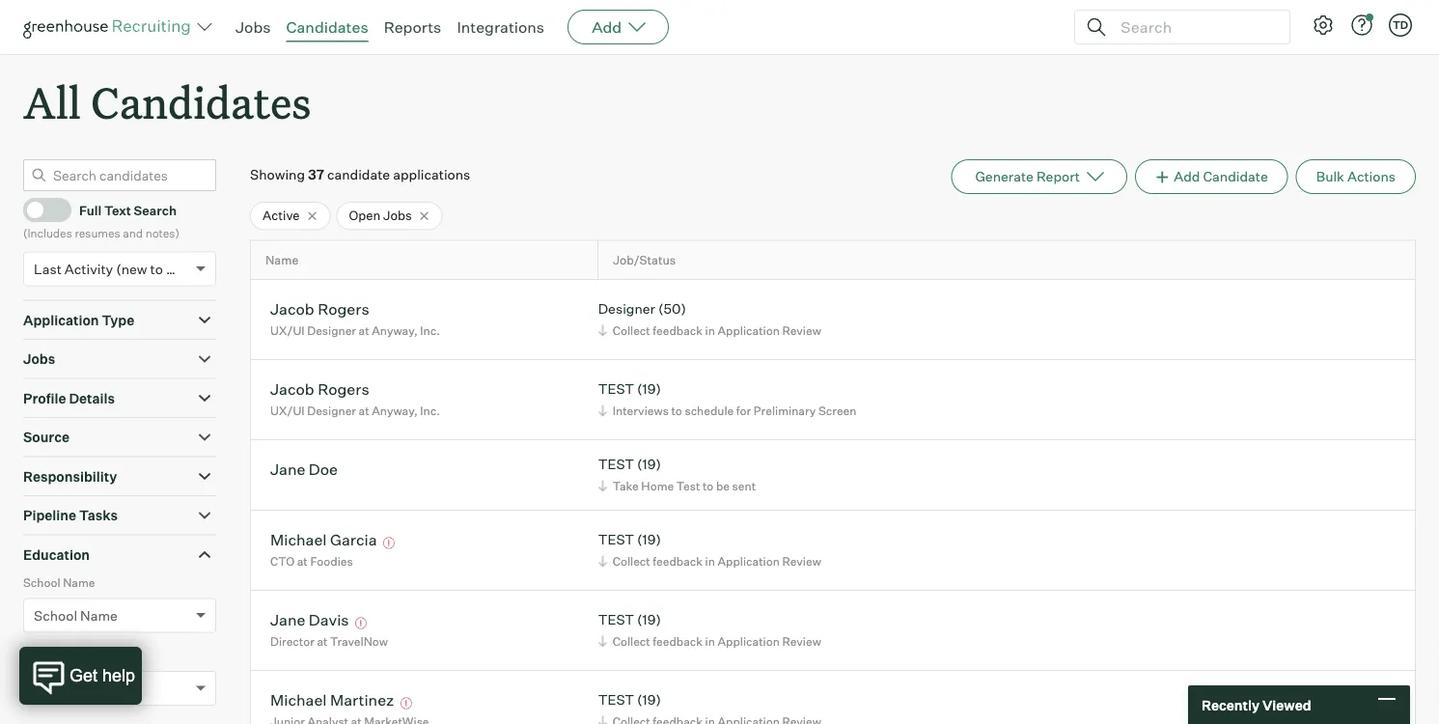 Task type: describe. For each thing, give the bounding box(es) containing it.
bulk
[[1317, 168, 1345, 185]]

jacob for test
[[270, 379, 315, 398]]

text
[[104, 202, 131, 218]]

showing
[[250, 166, 305, 183]]

director
[[270, 634, 315, 649]]

configure image
[[1312, 14, 1335, 37]]

1 vertical spatial school name
[[34, 607, 118, 624]]

generate
[[976, 168, 1034, 185]]

take home test to be sent link
[[595, 477, 761, 495]]

feedback inside the designer (50) collect feedback in application review
[[653, 323, 703, 338]]

5 test from the top
[[598, 692, 634, 708]]

designer for test (19)
[[307, 403, 356, 418]]

jacob rogers link for designer
[[270, 299, 370, 321]]

collect inside the designer (50) collect feedback in application review
[[613, 323, 651, 338]]

last activity (new to old)
[[34, 260, 191, 277]]

candidates link
[[286, 17, 369, 37]]

responsibility
[[23, 468, 117, 485]]

full text search (includes resumes and notes)
[[23, 202, 180, 240]]

be
[[716, 479, 730, 493]]

in inside the designer (50) collect feedback in application review
[[705, 323, 715, 338]]

test (19) interviews to schedule for preliminary screen
[[598, 381, 857, 418]]

pipeline tasks
[[23, 507, 118, 524]]

recently viewed
[[1202, 696, 1312, 713]]

0 vertical spatial degree
[[23, 649, 63, 663]]

michael for michael garcia
[[270, 530, 327, 549]]

resumes
[[75, 226, 120, 240]]

(new
[[116, 260, 147, 277]]

jacob for designer
[[270, 299, 315, 318]]

test (19)
[[598, 692, 661, 708]]

all candidates
[[23, 73, 311, 130]]

sent
[[732, 479, 756, 493]]

jane davis link
[[270, 610, 349, 632]]

0 vertical spatial jobs
[[236, 17, 271, 37]]

martinez
[[330, 690, 394, 709]]

for
[[737, 403, 751, 418]]

interviews
[[613, 403, 669, 418]]

0 vertical spatial name
[[266, 253, 299, 268]]

test for cto at foodies
[[598, 531, 634, 548]]

jacob rogers ux/ui designer at anyway, inc. for test
[[270, 379, 440, 418]]

activity
[[65, 260, 113, 277]]

report
[[1037, 168, 1080, 185]]

1 vertical spatial school
[[34, 607, 77, 624]]

reports link
[[384, 17, 442, 37]]

review for michael garcia
[[783, 554, 822, 568]]

1 vertical spatial candidates
[[91, 73, 311, 130]]

to inside test (19) take home test to be sent
[[703, 479, 714, 493]]

jacob rogers ux/ui designer at anyway, inc. for designer
[[270, 299, 440, 338]]

michael garcia link
[[270, 530, 377, 552]]

schedule
[[685, 403, 734, 418]]

open jobs
[[349, 208, 412, 223]]

2 horizontal spatial jobs
[[383, 208, 412, 223]]

search
[[134, 202, 177, 218]]

1 collect feedback in application review link from the top
[[595, 321, 826, 340]]

inc. for designer (50)
[[420, 323, 440, 338]]

0 vertical spatial school name
[[23, 576, 95, 590]]

foodies
[[310, 554, 353, 568]]

add candidate
[[1174, 168, 1269, 185]]

test
[[677, 479, 700, 493]]

michael martinez link
[[270, 690, 394, 712]]

test for ux/ui designer at anyway, inc.
[[598, 381, 634, 398]]

michael garcia
[[270, 530, 377, 549]]

degree element
[[23, 647, 216, 720]]

Search candidates field
[[23, 160, 216, 191]]

greenhouse recruiting image
[[23, 15, 197, 39]]

notes)
[[145, 226, 180, 240]]

anyway, for test
[[372, 403, 418, 418]]

add for add
[[592, 17, 622, 37]]

ux/ui for test (19)
[[270, 403, 305, 418]]

travelnow
[[330, 634, 388, 649]]

0 vertical spatial school
[[23, 576, 60, 590]]

designer (50) collect feedback in application review
[[598, 300, 822, 338]]

michael for michael martinez
[[270, 690, 327, 709]]

review inside the designer (50) collect feedback in application review
[[783, 323, 822, 338]]

(50)
[[658, 300, 686, 317]]

cto at foodies
[[270, 554, 353, 568]]

full
[[79, 202, 102, 218]]

take
[[613, 479, 639, 493]]

feedback for jane davis
[[653, 634, 703, 649]]

source
[[23, 429, 70, 446]]

education
[[23, 546, 90, 563]]

ux/ui for designer (50)
[[270, 323, 305, 338]]

showing 37 candidate applications
[[250, 166, 470, 183]]

in for jane davis
[[705, 634, 715, 649]]

anyway, for designer
[[372, 323, 418, 338]]

active
[[263, 208, 300, 223]]

integrations link
[[457, 17, 545, 37]]

bulk actions
[[1317, 168, 1396, 185]]

(19) for ux/ui designer at anyway, inc.
[[637, 381, 661, 398]]



Task type: locate. For each thing, give the bounding box(es) containing it.
screen
[[819, 403, 857, 418]]

1 rogers from the top
[[318, 299, 370, 318]]

application inside the designer (50) collect feedback in application review
[[718, 323, 780, 338]]

home
[[641, 479, 674, 493]]

degree
[[23, 649, 63, 663], [34, 680, 80, 697]]

rogers down 'open'
[[318, 299, 370, 318]]

(includes
[[23, 226, 72, 240]]

and
[[123, 226, 143, 240]]

test
[[598, 381, 634, 398], [598, 456, 634, 473], [598, 531, 634, 548], [598, 611, 634, 628], [598, 692, 634, 708]]

interviews to schedule for preliminary screen link
[[595, 401, 862, 420]]

feedback for michael garcia
[[653, 554, 703, 568]]

test inside test (19) interviews to schedule for preliminary screen
[[598, 381, 634, 398]]

application
[[23, 312, 99, 328], [718, 323, 780, 338], [718, 554, 780, 568], [718, 634, 780, 649]]

in
[[705, 323, 715, 338], [705, 554, 715, 568], [705, 634, 715, 649]]

name down active
[[266, 253, 299, 268]]

jobs up profile
[[23, 351, 55, 368]]

to left old)
[[150, 260, 163, 277]]

2 vertical spatial in
[[705, 634, 715, 649]]

tasks
[[79, 507, 118, 524]]

name down education
[[63, 576, 95, 590]]

checkmark image
[[32, 202, 46, 216]]

last
[[34, 260, 62, 277]]

jane doe
[[270, 459, 338, 479]]

designer for designer (50)
[[307, 323, 356, 338]]

rogers for test
[[318, 379, 370, 398]]

review
[[783, 323, 822, 338], [783, 554, 822, 568], [783, 634, 822, 649]]

review for jane davis
[[783, 634, 822, 649]]

michael
[[270, 530, 327, 549], [270, 690, 327, 709]]

application for director at travelnow
[[718, 634, 780, 649]]

0 vertical spatial candidates
[[286, 17, 369, 37]]

jacob rogers link for test
[[270, 379, 370, 401]]

add
[[592, 17, 622, 37], [1174, 168, 1201, 185]]

garcia
[[330, 530, 377, 549]]

1 jacob rogers ux/ui designer at anyway, inc. from the top
[[270, 299, 440, 338]]

details
[[69, 390, 115, 407]]

2 vertical spatial to
[[703, 479, 714, 493]]

td button
[[1386, 10, 1416, 41]]

2 in from the top
[[705, 554, 715, 568]]

2 anyway, from the top
[[372, 403, 418, 418]]

school name
[[23, 576, 95, 590], [34, 607, 118, 624]]

preliminary
[[754, 403, 816, 418]]

reports
[[384, 17, 442, 37]]

0 vertical spatial designer
[[598, 300, 656, 317]]

open
[[349, 208, 381, 223]]

1 horizontal spatial to
[[671, 403, 683, 418]]

candidates down jobs link
[[91, 73, 311, 130]]

0 vertical spatial ux/ui
[[270, 323, 305, 338]]

1 test from the top
[[598, 381, 634, 398]]

2 feedback from the top
[[653, 554, 703, 568]]

jobs left candidates "link"
[[236, 17, 271, 37]]

1 (19) from the top
[[637, 381, 661, 398]]

1 jacob from the top
[[270, 299, 315, 318]]

0 horizontal spatial add
[[592, 17, 622, 37]]

viewed
[[1263, 696, 1312, 713]]

collect for michael garcia
[[613, 554, 651, 568]]

2 vertical spatial collect feedback in application review link
[[595, 632, 826, 650]]

1 vertical spatial michael
[[270, 690, 327, 709]]

(19)
[[637, 381, 661, 398], [637, 456, 661, 473], [637, 531, 661, 548], [637, 611, 661, 628], [637, 692, 661, 708]]

at
[[359, 323, 369, 338], [359, 403, 369, 418], [297, 554, 308, 568], [317, 634, 328, 649]]

1 review from the top
[[783, 323, 822, 338]]

2 vertical spatial review
[[783, 634, 822, 649]]

test for director at travelnow
[[598, 611, 634, 628]]

ux/ui
[[270, 323, 305, 338], [270, 403, 305, 418]]

last activity (new to old) option
[[34, 260, 191, 277]]

1 vertical spatial anyway,
[[372, 403, 418, 418]]

td
[[1393, 18, 1409, 31]]

collect feedback in application review link for michael garcia
[[595, 552, 826, 570]]

rogers up the doe
[[318, 379, 370, 398]]

profile
[[23, 390, 66, 407]]

2 collect from the top
[[613, 554, 651, 568]]

to left be
[[703, 479, 714, 493]]

0 vertical spatial collect
[[613, 323, 651, 338]]

michael martinez has been in application review for more than 5 days image
[[398, 698, 415, 709]]

2 vertical spatial jobs
[[23, 351, 55, 368]]

collect down take
[[613, 554, 651, 568]]

0 vertical spatial jacob rogers link
[[270, 299, 370, 321]]

add inside popup button
[[592, 17, 622, 37]]

name up degree element
[[80, 607, 118, 624]]

to inside test (19) interviews to schedule for preliminary screen
[[671, 403, 683, 418]]

to left schedule on the bottom of page
[[671, 403, 683, 418]]

jobs
[[236, 17, 271, 37], [383, 208, 412, 223], [23, 351, 55, 368]]

0 vertical spatial add
[[592, 17, 622, 37]]

jane davis
[[270, 610, 349, 629]]

3 feedback from the top
[[653, 634, 703, 649]]

2 michael from the top
[[270, 690, 327, 709]]

1 vertical spatial collect feedback in application review link
[[595, 552, 826, 570]]

td button
[[1389, 14, 1413, 37]]

0 vertical spatial rogers
[[318, 299, 370, 318]]

1 jacob rogers link from the top
[[270, 299, 370, 321]]

2 horizontal spatial to
[[703, 479, 714, 493]]

0 vertical spatial anyway,
[[372, 323, 418, 338]]

test inside test (19) take home test to be sent
[[598, 456, 634, 473]]

add for add candidate
[[1174, 168, 1201, 185]]

anyway,
[[372, 323, 418, 338], [372, 403, 418, 418]]

2 vertical spatial feedback
[[653, 634, 703, 649]]

test (19) collect feedback in application review
[[598, 531, 822, 568], [598, 611, 822, 649]]

profile details
[[23, 390, 115, 407]]

3 in from the top
[[705, 634, 715, 649]]

1 vertical spatial to
[[671, 403, 683, 418]]

0 vertical spatial jacob rogers ux/ui designer at anyway, inc.
[[270, 299, 440, 338]]

2 vertical spatial name
[[80, 607, 118, 624]]

2 test (19) collect feedback in application review from the top
[[598, 611, 822, 649]]

1 vertical spatial collect
[[613, 554, 651, 568]]

2 collect feedback in application review link from the top
[[595, 552, 826, 570]]

2 jacob from the top
[[270, 379, 315, 398]]

1 vertical spatial designer
[[307, 323, 356, 338]]

applications
[[393, 166, 470, 183]]

1 horizontal spatial jobs
[[236, 17, 271, 37]]

collect feedback in application review link
[[595, 321, 826, 340], [595, 552, 826, 570], [595, 632, 826, 650]]

1 feedback from the top
[[653, 323, 703, 338]]

1 collect from the top
[[613, 323, 651, 338]]

candidates right jobs link
[[286, 17, 369, 37]]

director at travelnow
[[270, 634, 388, 649]]

1 ux/ui from the top
[[270, 323, 305, 338]]

michael garcia has been in application review for more than 5 days image
[[380, 538, 398, 549]]

application for cto at foodies
[[718, 554, 780, 568]]

michael up the 'cto at foodies'
[[270, 530, 327, 549]]

inc. for test (19)
[[420, 403, 440, 418]]

actions
[[1348, 168, 1396, 185]]

feedback up test (19)
[[653, 634, 703, 649]]

feedback down (50) at the top of the page
[[653, 323, 703, 338]]

2 (19) from the top
[[637, 456, 661, 473]]

jacob rogers ux/ui designer at anyway, inc.
[[270, 299, 440, 338], [270, 379, 440, 418]]

generate report
[[976, 168, 1080, 185]]

3 (19) from the top
[[637, 531, 661, 548]]

0 vertical spatial collect feedback in application review link
[[595, 321, 826, 340]]

2 jane from the top
[[270, 610, 306, 629]]

candidate
[[1204, 168, 1269, 185]]

test (19) collect feedback in application review for jane davis
[[598, 611, 822, 649]]

test (19) collect feedback in application review for michael garcia
[[598, 531, 822, 568]]

1 vertical spatial jacob rogers link
[[270, 379, 370, 401]]

1 vertical spatial in
[[705, 554, 715, 568]]

2 rogers from the top
[[318, 379, 370, 398]]

1 vertical spatial name
[[63, 576, 95, 590]]

jane doe link
[[270, 459, 338, 482]]

(19) inside test (19) interviews to schedule for preliminary screen
[[637, 381, 661, 398]]

1 vertical spatial jacob
[[270, 379, 315, 398]]

all
[[23, 73, 81, 130]]

1 jane from the top
[[270, 459, 306, 479]]

1 in from the top
[[705, 323, 715, 338]]

collect up test (19)
[[613, 634, 651, 649]]

0 vertical spatial jacob
[[270, 299, 315, 318]]

(19) inside test (19) take home test to be sent
[[637, 456, 661, 473]]

3 review from the top
[[783, 634, 822, 649]]

bulk actions link
[[1297, 160, 1416, 194]]

add button
[[568, 10, 669, 44]]

michael down director
[[270, 690, 327, 709]]

davis
[[309, 610, 349, 629]]

1 vertical spatial add
[[1174, 168, 1201, 185]]

cto
[[270, 554, 295, 568]]

type
[[102, 312, 134, 328]]

feedback down take home test to be sent link at the bottom of page
[[653, 554, 703, 568]]

jacob rogers link
[[270, 299, 370, 321], [270, 379, 370, 401]]

0 vertical spatial test (19) collect feedback in application review
[[598, 531, 822, 568]]

2 review from the top
[[783, 554, 822, 568]]

to for schedule
[[671, 403, 683, 418]]

integrations
[[457, 17, 545, 37]]

(19) for cto at foodies
[[637, 531, 661, 548]]

candidate reports are now available! apply filters and select "view in app" element
[[951, 160, 1128, 194]]

recently
[[1202, 696, 1260, 713]]

collect feedback in application review link for jane davis
[[595, 632, 826, 650]]

0 vertical spatial jane
[[270, 459, 306, 479]]

michael martinez
[[270, 690, 394, 709]]

0 vertical spatial inc.
[[420, 323, 440, 338]]

rogers for designer
[[318, 299, 370, 318]]

collect down job/status
[[613, 323, 651, 338]]

(19) for director at travelnow
[[637, 611, 661, 628]]

0 horizontal spatial to
[[150, 260, 163, 277]]

Search text field
[[1116, 13, 1273, 41]]

job/status
[[613, 253, 676, 268]]

2 vertical spatial designer
[[307, 403, 356, 418]]

jane davis has been in application review for more than 5 days image
[[352, 618, 370, 629]]

1 vertical spatial test (19) collect feedback in application review
[[598, 611, 822, 649]]

0 vertical spatial feedback
[[653, 323, 703, 338]]

3 collect from the top
[[613, 634, 651, 649]]

to
[[150, 260, 163, 277], [671, 403, 683, 418], [703, 479, 714, 493]]

4 (19) from the top
[[637, 611, 661, 628]]

candidates
[[286, 17, 369, 37], [91, 73, 311, 130]]

collect for jane davis
[[613, 634, 651, 649]]

add candidate link
[[1135, 160, 1289, 194]]

5 (19) from the top
[[637, 692, 661, 708]]

jane up director
[[270, 610, 306, 629]]

2 ux/ui from the top
[[270, 403, 305, 418]]

3 collect feedback in application review link from the top
[[595, 632, 826, 650]]

1 vertical spatial rogers
[[318, 379, 370, 398]]

1 anyway, from the top
[[372, 323, 418, 338]]

application type
[[23, 312, 134, 328]]

school name element
[[23, 574, 216, 647]]

0 vertical spatial review
[[783, 323, 822, 338]]

doe
[[309, 459, 338, 479]]

1 vertical spatial jane
[[270, 610, 306, 629]]

jane for jane doe
[[270, 459, 306, 479]]

jacob up jane doe
[[270, 379, 315, 398]]

1 vertical spatial feedback
[[653, 554, 703, 568]]

jacob
[[270, 299, 315, 318], [270, 379, 315, 398]]

0 vertical spatial to
[[150, 260, 163, 277]]

4 test from the top
[[598, 611, 634, 628]]

candidate
[[327, 166, 390, 183]]

1 test (19) collect feedback in application review from the top
[[598, 531, 822, 568]]

0 horizontal spatial jobs
[[23, 351, 55, 368]]

3 test from the top
[[598, 531, 634, 548]]

jane left the doe
[[270, 459, 306, 479]]

to for old)
[[150, 260, 163, 277]]

2 vertical spatial collect
[[613, 634, 651, 649]]

old)
[[166, 260, 191, 277]]

application for ux/ui designer at anyway, inc.
[[718, 323, 780, 338]]

2 inc. from the top
[[420, 403, 440, 418]]

generate report button
[[951, 160, 1128, 194]]

2 test from the top
[[598, 456, 634, 473]]

jane
[[270, 459, 306, 479], [270, 610, 306, 629]]

designer inside the designer (50) collect feedback in application review
[[598, 300, 656, 317]]

2 jacob rogers ux/ui designer at anyway, inc. from the top
[[270, 379, 440, 418]]

0 vertical spatial michael
[[270, 530, 327, 549]]

collect
[[613, 323, 651, 338], [613, 554, 651, 568], [613, 634, 651, 649]]

2 jacob rogers link from the top
[[270, 379, 370, 401]]

1 vertical spatial jacob rogers ux/ui designer at anyway, inc.
[[270, 379, 440, 418]]

jobs right 'open'
[[383, 208, 412, 223]]

school
[[23, 576, 60, 590], [34, 607, 77, 624]]

1 vertical spatial inc.
[[420, 403, 440, 418]]

in for michael garcia
[[705, 554, 715, 568]]

jacob down active
[[270, 299, 315, 318]]

jobs link
[[236, 17, 271, 37]]

1 michael from the top
[[270, 530, 327, 549]]

0 vertical spatial in
[[705, 323, 715, 338]]

1 vertical spatial jobs
[[383, 208, 412, 223]]

inc.
[[420, 323, 440, 338], [420, 403, 440, 418]]

1 vertical spatial degree
[[34, 680, 80, 697]]

jane for jane davis
[[270, 610, 306, 629]]

pipeline
[[23, 507, 76, 524]]

1 vertical spatial ux/ui
[[270, 403, 305, 418]]

1 vertical spatial review
[[783, 554, 822, 568]]

37
[[308, 166, 324, 183]]

1 inc. from the top
[[420, 323, 440, 338]]

1 horizontal spatial add
[[1174, 168, 1201, 185]]

test (19) take home test to be sent
[[598, 456, 756, 493]]



Task type: vqa. For each thing, say whether or not it's contained in the screenshot.
Password password field
no



